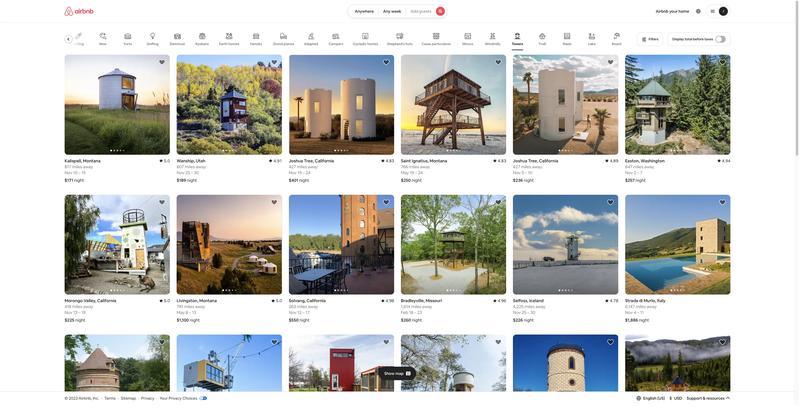 Task type: locate. For each thing, give the bounding box(es) containing it.
5.0 out of 5 average rating image left wanship,
[[159, 158, 170, 164]]

5.0 left solvang,
[[276, 299, 282, 304]]

607
[[177, 164, 184, 170]]

&
[[704, 397, 706, 402]]

selfoss, iceland 4,225 miles away nov 25 – 30 $226 night
[[514, 299, 546, 324]]

1 horizontal spatial homes
[[368, 42, 378, 46]]

0 horizontal spatial 30
[[194, 170, 199, 176]]

strada di murlo, italy 6,147 miles away nov 4 – 11 $1,886 night
[[626, 299, 666, 324]]

0 horizontal spatial 4.83 out of 5 average rating image
[[381, 158, 394, 164]]

1 24 from the left
[[418, 170, 423, 176]]

1 427 from the left
[[514, 164, 521, 170]]

montana up the 15
[[83, 158, 100, 164]]

livingston,
[[177, 299, 198, 304]]

2 homes from the left
[[368, 42, 378, 46]]

$257
[[626, 178, 635, 183]]

homes right earth
[[229, 42, 239, 46]]

$401
[[289, 178, 298, 183]]

nov up $401
[[289, 170, 297, 176]]

privacy link
[[141, 396, 154, 402]]

– inside joshua tree, california 427 miles away nov 19 – 24 $401 night
[[303, 170, 305, 176]]

10 right 5
[[528, 170, 533, 176]]

english (us)
[[644, 397, 666, 402]]

joshua for joshua tree, california 427 miles away nov 5 – 10 $236 night
[[514, 158, 528, 164]]

19 down valley,
[[81, 311, 86, 316]]

0 horizontal spatial 10
[[73, 170, 77, 176]]

6,147
[[626, 305, 635, 310]]

privacy left your
[[141, 396, 154, 402]]

5
[[522, 170, 524, 176]]

0 horizontal spatial 4.83
[[386, 158, 394, 164]]

2 tree, from the left
[[304, 158, 314, 164]]

0 horizontal spatial 19
[[81, 311, 86, 316]]

miles down wanship,
[[185, 164, 195, 170]]

night down 23
[[412, 318, 422, 324]]

2 4.83 from the left
[[386, 158, 394, 164]]

montana for livingston, montana
[[199, 299, 217, 304]]

2 horizontal spatial montana
[[430, 158, 448, 164]]

nov left 5
[[514, 170, 521, 176]]

bradleyville, missouri 1,614 miles away feb 18 – 23 $260 night
[[401, 299, 442, 324]]

$260
[[401, 318, 411, 324]]

california for joshua tree, california 427 miles away nov 5 – 10 $236 night
[[540, 158, 559, 164]]

california inside 'morongo valley, california 418 miles away nov 13 – 19 $225 night'
[[97, 299, 116, 304]]

2 joshua from the left
[[289, 158, 303, 164]]

25 up $189
[[185, 170, 190, 176]]

· left your
[[157, 396, 158, 402]]

1 vertical spatial 5.0 out of 5 average rating image
[[159, 299, 170, 304]]

your
[[670, 9, 678, 14]]

4.83
[[498, 158, 507, 164], [386, 158, 394, 164]]

None search field
[[348, 5, 448, 18]]

2 · from the left
[[118, 396, 119, 402]]

night right $250
[[412, 178, 422, 183]]

427 up $236
[[514, 164, 521, 170]]

night inside strada di murlo, italy 6,147 miles away nov 4 – 11 $1,886 night
[[640, 318, 650, 324]]

homes right cycladic
[[368, 42, 378, 46]]

montana for kalispell, montana
[[83, 158, 100, 164]]

privacy
[[141, 396, 154, 402], [169, 396, 182, 402]]

0 vertical spatial 5.0 out of 5 average rating image
[[159, 158, 170, 164]]

19 up $250
[[410, 170, 414, 176]]

24 inside joshua tree, california 427 miles away nov 19 – 24 $401 night
[[306, 170, 311, 176]]

1 horizontal spatial tree,
[[529, 158, 539, 164]]

tree, for nov 5 – 10
[[529, 158, 539, 164]]

homes
[[229, 42, 239, 46], [368, 42, 378, 46]]

add to wishlist: selfoss, iceland image
[[608, 199, 614, 206]]

nov inside joshua tree, california 427 miles away nov 5 – 10 $236 night
[[514, 170, 521, 176]]

tree, inside joshua tree, california 427 miles away nov 5 – 10 $236 night
[[529, 158, 539, 164]]

0 horizontal spatial 427
[[289, 164, 296, 170]]

10 left the 15
[[73, 170, 77, 176]]

2 privacy from the left
[[169, 396, 182, 402]]

casas particulares
[[422, 42, 451, 46]]

resources
[[707, 397, 726, 402]]

– inside joshua tree, california 427 miles away nov 5 – 10 $236 night
[[525, 170, 528, 176]]

towers
[[512, 42, 524, 46]]

golfing
[[147, 42, 158, 46]]

5.0 left livingston, at the left of page
[[164, 299, 170, 304]]

california
[[540, 158, 559, 164], [315, 158, 334, 164], [97, 299, 116, 304], [307, 299, 326, 304]]

2 5.0 out of 5 average rating image from the top
[[159, 299, 170, 304]]

any
[[384, 9, 391, 14]]

may down '766'
[[401, 170, 409, 176]]

30 inside wanship, utah 607 miles away nov 25 – 30 $189 night
[[194, 170, 199, 176]]

4.83 out of 5 average rating image
[[494, 158, 507, 164], [381, 158, 394, 164]]

0 horizontal spatial joshua
[[289, 158, 303, 164]]

10
[[73, 170, 77, 176], [528, 170, 533, 176]]

0 horizontal spatial 25
[[185, 170, 190, 176]]

13 inside 'morongo valley, california 418 miles away nov 13 – 19 $225 night'
[[73, 311, 77, 316]]

di
[[640, 299, 643, 304]]

night down 17
[[300, 318, 310, 324]]

display total before taxes
[[673, 37, 714, 42]]

1 horizontal spatial may
[[401, 170, 409, 176]]

miles inside saint ignatius, montana 766 miles away may 19 – 24 $250 night
[[409, 164, 419, 170]]

© 2023 airbnb, inc. ·
[[65, 396, 102, 402]]

montana inside kalispell, montana 817 miles away nov 10 – 15 $171 night
[[83, 158, 100, 164]]

may
[[401, 170, 409, 176], [177, 311, 185, 316]]

murlo,
[[644, 299, 657, 304]]

add to wishlist: joshua tree, california image
[[608, 59, 614, 66]]

night down the 15
[[74, 178, 84, 183]]

may inside livingston, montana 791 miles away may 8 – 13 $1,100 night
[[177, 311, 185, 316]]

19 inside saint ignatius, montana 766 miles away may 19 – 24 $250 night
[[410, 170, 414, 176]]

map
[[396, 372, 404, 377]]

miles inside selfoss, iceland 4,225 miles away nov 25 – 30 $226 night
[[525, 305, 535, 310]]

night right $189
[[187, 178, 197, 183]]

add to wishlist: 's-hertogenbosch, netherlands image
[[271, 340, 278, 346]]

25 for 4,225
[[522, 311, 527, 316]]

airbnb,
[[79, 396, 92, 402]]

miles down morongo at the bottom left of the page
[[72, 305, 82, 310]]

0 horizontal spatial 24
[[306, 170, 311, 176]]

0 horizontal spatial homes
[[229, 42, 239, 46]]

add to wishlist: easton, washington image
[[720, 59, 727, 66]]

4.83 out of 5 average rating image for montana
[[494, 158, 507, 164]]

17
[[306, 311, 310, 316]]

1 horizontal spatial 25
[[522, 311, 527, 316]]

647
[[626, 164, 633, 170]]

miles inside strada di murlo, italy 6,147 miles away nov 4 – 11 $1,886 night
[[636, 305, 646, 310]]

2 24 from the left
[[306, 170, 311, 176]]

3 · from the left
[[138, 396, 139, 402]]

1 horizontal spatial joshua
[[514, 158, 528, 164]]

none search field containing anywhere
[[348, 5, 448, 18]]

4.94 out of 5 average rating image
[[718, 158, 731, 164]]

19 up $401
[[298, 170, 302, 176]]

may down '791'
[[177, 311, 185, 316]]

away inside wanship, utah 607 miles away nov 25 – 30 $189 night
[[196, 164, 206, 170]]

joshua inside joshua tree, california 427 miles away nov 19 – 24 $401 night
[[289, 158, 303, 164]]

30 down iceland
[[531, 311, 536, 316]]

night inside solvang, california 263 miles away nov 12 – 17 $550 night
[[300, 318, 310, 324]]

1 vertical spatial 25
[[522, 311, 527, 316]]

5.0 out of 5 average rating image for morongo valley, california 418 miles away nov 13 – 19 $225 night
[[159, 299, 170, 304]]

miles up 12
[[297, 305, 307, 310]]

(us)
[[658, 397, 666, 402]]

terms · sitemap · privacy ·
[[104, 396, 158, 402]]

miles down livingston, at the left of page
[[184, 305, 194, 310]]

1 horizontal spatial 19
[[298, 170, 302, 176]]

california inside joshua tree, california 427 miles away nov 19 – 24 $401 night
[[315, 158, 334, 164]]

joshua right 4.91
[[289, 158, 303, 164]]

california inside joshua tree, california 427 miles away nov 5 – 10 $236 night
[[540, 158, 559, 164]]

night inside easton, washington 647 miles away nov 2 – 7 $257 night
[[636, 178, 646, 183]]

total
[[686, 37, 693, 42]]

4.78 out of 5 average rating image
[[606, 299, 619, 304]]

2 horizontal spatial 19
[[410, 170, 414, 176]]

night inside 'bradleyville, missouri 1,614 miles away feb 18 – 23 $260 night'
[[412, 318, 422, 324]]

nov down 607
[[177, 170, 184, 176]]

miles inside joshua tree, california 427 miles away nov 5 – 10 $236 night
[[522, 164, 532, 170]]

miles down di
[[636, 305, 646, 310]]

miles up 5
[[522, 164, 532, 170]]

guests
[[420, 9, 432, 14]]

427 inside joshua tree, california 427 miles away nov 5 – 10 $236 night
[[514, 164, 521, 170]]

night down the 11
[[640, 318, 650, 324]]

saint
[[401, 158, 411, 164]]

1 vertical spatial may
[[177, 311, 185, 316]]

night right $401
[[299, 178, 309, 183]]

– inside easton, washington 647 miles away nov 2 – 7 $257 night
[[638, 170, 640, 176]]

1 joshua from the left
[[514, 158, 528, 164]]

saint ignatius, montana 766 miles away may 19 – 24 $250 night
[[401, 158, 448, 183]]

1 horizontal spatial privacy
[[169, 396, 182, 402]]

terms link
[[104, 396, 116, 402]]

night inside saint ignatius, montana 766 miles away may 19 – 24 $250 night
[[412, 178, 422, 183]]

· right inc.
[[101, 396, 102, 402]]

away inside saint ignatius, montana 766 miles away may 19 – 24 $250 night
[[420, 164, 430, 170]]

california for morongo valley, california 418 miles away nov 13 – 19 $225 night
[[97, 299, 116, 304]]

25 down 4,225
[[522, 311, 527, 316]]

montana right the ignatius,
[[430, 158, 448, 164]]

0 vertical spatial 25
[[185, 170, 190, 176]]

hanoks
[[250, 42, 262, 46]]

miles inside wanship, utah 607 miles away nov 25 – 30 $189 night
[[185, 164, 195, 170]]

30 for utah
[[194, 170, 199, 176]]

usd
[[675, 397, 683, 402]]

airbnb your home link
[[653, 5, 693, 17]]

add to wishlist: bradleyville, missouri image
[[495, 199, 502, 206]]

1 · from the left
[[101, 396, 102, 402]]

huts
[[406, 42, 413, 46]]

1 horizontal spatial 427
[[514, 164, 521, 170]]

427 inside joshua tree, california 427 miles away nov 19 – 24 $401 night
[[289, 164, 296, 170]]

joshua up 5
[[514, 158, 528, 164]]

2023
[[69, 396, 78, 402]]

8
[[186, 311, 188, 316]]

1 vertical spatial 30
[[531, 311, 536, 316]]

airbnb your home
[[657, 9, 690, 14]]

support & resources
[[688, 397, 726, 402]]

1 13 from the left
[[73, 311, 77, 316]]

nov down "6,147"
[[626, 311, 633, 316]]

nov down 4,225
[[514, 311, 521, 316]]

1 horizontal spatial 24
[[418, 170, 423, 176]]

surfing
[[72, 42, 84, 46]]

24 inside saint ignatius, montana 766 miles away may 19 – 24 $250 night
[[418, 170, 423, 176]]

1 horizontal spatial montana
[[199, 299, 217, 304]]

nov down 817 on the left top of page
[[65, 170, 72, 176]]

0 horizontal spatial may
[[177, 311, 185, 316]]

· right 'terms' link at the left of the page
[[118, 396, 119, 402]]

miles down iceland
[[525, 305, 535, 310]]

earth
[[219, 42, 228, 46]]

casas
[[422, 42, 431, 46]]

easton,
[[626, 158, 640, 164]]

24 for nov 19 – 24
[[306, 170, 311, 176]]

2 4.83 out of 5 average rating image from the left
[[381, 158, 394, 164]]

1 homes from the left
[[229, 42, 239, 46]]

night right $1,100
[[190, 318, 200, 324]]

campers
[[329, 42, 343, 46]]

25 inside wanship, utah 607 miles away nov 25 – 30 $189 night
[[185, 170, 190, 176]]

nov
[[65, 170, 72, 176], [177, 170, 184, 176], [514, 170, 521, 176], [289, 170, 297, 176], [626, 170, 633, 176], [65, 311, 72, 316], [514, 311, 521, 316], [289, 311, 297, 316], [626, 311, 633, 316]]

5.0 for livingston, montana 791 miles away may 8 – 13 $1,100 night
[[276, 299, 282, 304]]

english
[[644, 397, 657, 402]]

19 inside joshua tree, california 427 miles away nov 19 – 24 $401 night
[[298, 170, 302, 176]]

1 horizontal spatial 4.83 out of 5 average rating image
[[494, 158, 507, 164]]

0 horizontal spatial 13
[[73, 311, 77, 316]]

airbnb
[[657, 9, 669, 14]]

1 horizontal spatial 4.83
[[498, 158, 507, 164]]

1 4.83 out of 5 average rating image from the left
[[494, 158, 507, 164]]

away inside easton, washington 647 miles away nov 2 – 7 $257 night
[[645, 164, 655, 170]]

1 horizontal spatial 30
[[531, 311, 536, 316]]

25
[[185, 170, 190, 176], [522, 311, 527, 316]]

sitemap link
[[121, 396, 136, 402]]

nov down 263
[[289, 311, 297, 316]]

miles down the ignatius,
[[409, 164, 419, 170]]

·
[[101, 396, 102, 402], [118, 396, 119, 402], [138, 396, 139, 402], [157, 396, 158, 402]]

anywhere
[[355, 9, 374, 14]]

washington
[[641, 158, 665, 164]]

montana right livingston, at the left of page
[[199, 299, 217, 304]]

add to wishlist: korsvegen, norway image
[[720, 340, 727, 346]]

italy
[[658, 299, 666, 304]]

night down 5
[[524, 178, 534, 183]]

2 13 from the left
[[192, 311, 196, 316]]

427 for nov 5 – 10
[[514, 164, 521, 170]]

night down 7
[[636, 178, 646, 183]]

5.0
[[164, 158, 170, 164], [164, 299, 170, 304], [276, 299, 282, 304]]

group
[[65, 28, 631, 50], [65, 55, 170, 155], [177, 55, 282, 155], [289, 55, 394, 155], [401, 55, 507, 155], [514, 55, 619, 155], [626, 55, 731, 155], [65, 195, 170, 295], [177, 195, 282, 295], [289, 195, 394, 295], [401, 195, 507, 295], [514, 195, 619, 295], [626, 195, 731, 295], [65, 335, 170, 406], [177, 335, 282, 406], [289, 335, 394, 406], [401, 335, 507, 406], [514, 335, 619, 406], [626, 335, 731, 406]]

– inside saint ignatius, montana 766 miles away may 19 – 24 $250 night
[[415, 170, 417, 176]]

5.0 for kalispell, montana 817 miles away nov 10 – 15 $171 night
[[164, 158, 170, 164]]

2 10 from the left
[[528, 170, 533, 176]]

miles inside joshua tree, california 427 miles away nov 19 – 24 $401 night
[[297, 164, 307, 170]]

choices
[[183, 396, 197, 402]]

1 horizontal spatial 10
[[528, 170, 533, 176]]

– inside selfoss, iceland 4,225 miles away nov 25 – 30 $226 night
[[528, 311, 530, 316]]

ignatius,
[[412, 158, 429, 164]]

1 tree, from the left
[[529, 158, 539, 164]]

5.0 out of 5 average rating image
[[159, 158, 170, 164], [159, 299, 170, 304]]

0 vertical spatial 30
[[194, 170, 199, 176]]

$171
[[65, 178, 73, 183]]

4.89 out of 5 average rating image
[[606, 158, 619, 164]]

add guests button
[[406, 5, 448, 18]]

2 427 from the left
[[289, 164, 296, 170]]

miles down kalispell,
[[72, 164, 82, 170]]

miles up $401
[[297, 164, 307, 170]]

1 10 from the left
[[73, 170, 77, 176]]

· left privacy link
[[138, 396, 139, 402]]

any week button
[[379, 5, 407, 18]]

427 for nov 19 – 24
[[289, 164, 296, 170]]

inc.
[[93, 396, 99, 402]]

1 privacy from the left
[[141, 396, 154, 402]]

0 vertical spatial may
[[401, 170, 409, 176]]

yurts
[[123, 42, 132, 46]]

tree, inside joshua tree, california 427 miles away nov 19 – 24 $401 night
[[304, 158, 314, 164]]

home
[[679, 9, 690, 14]]

selfoss,
[[514, 299, 529, 304]]

30 down utah
[[194, 170, 199, 176]]

wanship,
[[177, 158, 195, 164]]

23
[[418, 311, 422, 316]]

13 up $225
[[73, 311, 77, 316]]

1 4.83 from the left
[[498, 158, 507, 164]]

4.83 for montana
[[498, 158, 507, 164]]

427 up $401
[[289, 164, 296, 170]]

night right $226 at the right bottom of page
[[524, 318, 534, 324]]

joshua inside joshua tree, california 427 miles away nov 5 – 10 $236 night
[[514, 158, 528, 164]]

away inside joshua tree, california 427 miles away nov 5 – 10 $236 night
[[533, 164, 543, 170]]

24
[[418, 170, 423, 176], [306, 170, 311, 176]]

montana inside livingston, montana 791 miles away may 8 – 13 $1,100 night
[[199, 299, 217, 304]]

night inside joshua tree, california 427 miles away nov 5 – 10 $236 night
[[524, 178, 534, 183]]

4
[[634, 311, 637, 316]]

trulli
[[539, 42, 547, 46]]

1 horizontal spatial 13
[[192, 311, 196, 316]]

13 right 8
[[192, 311, 196, 316]]

0 horizontal spatial privacy
[[141, 396, 154, 402]]

0 horizontal spatial montana
[[83, 158, 100, 164]]

away
[[83, 164, 93, 170], [196, 164, 206, 170], [420, 164, 430, 170], [533, 164, 543, 170], [308, 164, 318, 170], [645, 164, 655, 170], [83, 305, 93, 310], [195, 305, 205, 310], [423, 305, 433, 310], [536, 305, 546, 310], [308, 305, 318, 310], [647, 305, 657, 310]]

night right $225
[[75, 318, 85, 324]]

miles up 7
[[634, 164, 644, 170]]

nov inside kalispell, montana 817 miles away nov 10 – 15 $171 night
[[65, 170, 72, 176]]

miles inside 'bradleyville, missouri 1,614 miles away feb 18 – 23 $260 night'
[[412, 305, 422, 310]]

miles down bradleyville,
[[412, 305, 422, 310]]

0 horizontal spatial tree,
[[304, 158, 314, 164]]

nov down 647
[[626, 170, 633, 176]]

add to wishlist: saint ignatius, montana image
[[495, 59, 502, 66]]

privacy right your
[[169, 396, 182, 402]]

valley,
[[84, 299, 96, 304]]

sitemap
[[121, 396, 136, 402]]

anywhere button
[[348, 5, 379, 18]]

1 5.0 out of 5 average rating image from the top
[[159, 158, 170, 164]]

25 inside selfoss, iceland 4,225 miles away nov 25 – 30 $226 night
[[522, 311, 527, 316]]

filters button
[[638, 32, 664, 46]]

5.0 out of 5 average rating image left livingston, at the left of page
[[159, 299, 170, 304]]

5.0 left wanship,
[[164, 158, 170, 164]]

morongo valley, california 418 miles away nov 13 – 19 $225 night
[[65, 299, 116, 324]]

nov down 418
[[65, 311, 72, 316]]

30 inside selfoss, iceland 4,225 miles away nov 25 – 30 $226 night
[[531, 311, 536, 316]]

–
[[78, 170, 81, 176], [191, 170, 193, 176], [415, 170, 417, 176], [525, 170, 528, 176], [303, 170, 305, 176], [638, 170, 640, 176], [78, 311, 80, 316], [189, 311, 191, 316], [415, 311, 417, 316], [528, 311, 530, 316], [303, 311, 305, 316], [638, 311, 640, 316]]

lake
[[589, 42, 596, 46]]



Task type: describe. For each thing, give the bounding box(es) containing it.
nov inside easton, washington 647 miles away nov 2 – 7 $257 night
[[626, 170, 633, 176]]

– inside 'morongo valley, california 418 miles away nov 13 – 19 $225 night'
[[78, 311, 80, 316]]

miles inside 'morongo valley, california 418 miles away nov 13 – 19 $225 night'
[[72, 305, 82, 310]]

wanship, utah 607 miles away nov 25 – 30 $189 night
[[177, 158, 206, 183]]

solvang, california 263 miles away nov 12 – 17 $550 night
[[289, 299, 326, 324]]

your
[[160, 396, 168, 402]]

new
[[99, 42, 106, 46]]

riads
[[563, 42, 572, 46]]

$1,100
[[177, 318, 189, 324]]

any week
[[384, 9, 402, 14]]

4.91 out of 5 average rating image
[[269, 158, 282, 164]]

nov inside 'morongo valley, california 418 miles away nov 13 – 19 $225 night'
[[65, 311, 72, 316]]

add to wishlist: joshua tree, california image
[[383, 59, 390, 66]]

away inside livingston, montana 791 miles away may 8 – 13 $1,100 night
[[195, 305, 205, 310]]

add to wishlist: solvang, california image
[[383, 199, 390, 206]]

earth homes
[[219, 42, 239, 46]]

away inside kalispell, montana 817 miles away nov 10 – 15 $171 night
[[83, 164, 93, 170]]

– inside strada di murlo, italy 6,147 miles away nov 4 – 11 $1,886 night
[[638, 311, 640, 316]]

group containing shepherd's huts
[[65, 28, 631, 50]]

5.0 for morongo valley, california 418 miles away nov 13 – 19 $225 night
[[164, 299, 170, 304]]

$
[[670, 397, 673, 402]]

10 inside joshua tree, california 427 miles away nov 5 – 10 $236 night
[[528, 170, 533, 176]]

strada
[[626, 299, 639, 304]]

before
[[694, 37, 705, 42]]

may inside saint ignatius, montana 766 miles away may 19 – 24 $250 night
[[401, 170, 409, 176]]

15
[[81, 170, 86, 176]]

add to wishlist: kalispell, montana image
[[159, 59, 165, 66]]

night inside selfoss, iceland 4,225 miles away nov 25 – 30 $226 night
[[524, 318, 534, 324]]

263
[[289, 305, 296, 310]]

dammusi
[[170, 42, 185, 46]]

add to wishlist: terruggia, italy image
[[608, 340, 614, 346]]

4.83 out of 5 average rating image for california
[[381, 158, 394, 164]]

30 for iceland
[[531, 311, 536, 316]]

miles inside easton, washington 647 miles away nov 2 – 7 $257 night
[[634, 164, 644, 170]]

miles inside livingston, montana 791 miles away may 8 – 13 $1,100 night
[[184, 305, 194, 310]]

adapted
[[304, 42, 318, 46]]

display total before taxes button
[[668, 32, 731, 46]]

week
[[392, 9, 402, 14]]

show map button
[[379, 367, 417, 381]]

night inside kalispell, montana 817 miles away nov 10 – 15 $171 night
[[74, 178, 84, 183]]

utah
[[196, 158, 206, 164]]

pianos
[[284, 42, 294, 46]]

418
[[65, 305, 71, 310]]

filters
[[649, 37, 659, 42]]

night inside joshua tree, california 427 miles away nov 19 – 24 $401 night
[[299, 178, 309, 183]]

shepherd's huts
[[387, 42, 413, 46]]

19 inside 'morongo valley, california 418 miles away nov 13 – 19 $225 night'
[[81, 311, 86, 316]]

4,225
[[514, 305, 524, 310]]

away inside strada di murlo, italy 6,147 miles away nov 4 – 11 $1,886 night
[[647, 305, 657, 310]]

– inside kalispell, montana 817 miles away nov 10 – 15 $171 night
[[78, 170, 81, 176]]

add to wishlist: castleton, canada image
[[383, 340, 390, 346]]

taxes
[[705, 37, 714, 42]]

california for joshua tree, california 427 miles away nov 19 – 24 $401 night
[[315, 158, 334, 164]]

night inside wanship, utah 607 miles away nov 25 – 30 $189 night
[[187, 178, 197, 183]]

nov inside solvang, california 263 miles away nov 12 – 17 $550 night
[[289, 311, 297, 316]]

away inside selfoss, iceland 4,225 miles away nov 25 – 30 $226 night
[[536, 305, 546, 310]]

your privacy choices link
[[160, 396, 207, 402]]

4.94
[[723, 158, 731, 164]]

13 inside livingston, montana 791 miles away may 8 – 13 $1,100 night
[[192, 311, 196, 316]]

$250
[[401, 178, 411, 183]]

support
[[688, 397, 703, 402]]

– inside wanship, utah 607 miles away nov 25 – 30 $189 night
[[191, 170, 193, 176]]

4.89
[[610, 158, 619, 164]]

homes for cycladic homes
[[368, 42, 378, 46]]

add to wishlist: kenilworth, uk image
[[495, 340, 502, 346]]

windmills
[[485, 42, 501, 46]]

nov inside joshua tree, california 427 miles away nov 19 – 24 $401 night
[[289, 170, 297, 176]]

away inside solvang, california 263 miles away nov 12 – 17 $550 night
[[308, 305, 318, 310]]

$225
[[65, 318, 74, 324]]

english (us) button
[[637, 397, 666, 402]]

homes for earth homes
[[229, 42, 239, 46]]

– inside 'bradleyville, missouri 1,614 miles away feb 18 – 23 $260 night'
[[415, 311, 417, 316]]

iceland
[[530, 299, 544, 304]]

$550
[[289, 318, 299, 324]]

joshua tree, california 427 miles away nov 5 – 10 $236 night
[[514, 158, 559, 183]]

terms
[[104, 396, 116, 402]]

4 · from the left
[[157, 396, 158, 402]]

nov inside strada di murlo, italy 6,147 miles away nov 4 – 11 $1,886 night
[[626, 311, 633, 316]]

817
[[65, 164, 71, 170]]

4.98
[[386, 299, 394, 304]]

miles inside solvang, california 263 miles away nov 12 – 17 $550 night
[[297, 305, 307, 310]]

california inside solvang, california 263 miles away nov 12 – 17 $550 night
[[307, 299, 326, 304]]

– inside solvang, california 263 miles away nov 12 – 17 $550 night
[[303, 311, 305, 316]]

grand
[[273, 42, 283, 46]]

shepherd's
[[387, 42, 405, 46]]

ryokans
[[196, 42, 209, 46]]

add to wishlist: strada di murlo, italy image
[[720, 199, 727, 206]]

5.0 out of 5 average rating image for kalispell, montana 817 miles away nov 10 – 15 $171 night
[[159, 158, 170, 164]]

minsus
[[463, 42, 474, 46]]

19 for may
[[410, 170, 414, 176]]

missouri
[[426, 299, 442, 304]]

joshua for joshua tree, california 427 miles away nov 19 – 24 $401 night
[[289, 158, 303, 164]]

791
[[177, 305, 183, 310]]

4.98 out of 5 average rating image
[[381, 299, 394, 304]]

profile element
[[454, 0, 731, 23]]

tree, for nov 19 – 24
[[304, 158, 314, 164]]

©
[[65, 396, 68, 402]]

12
[[298, 311, 302, 316]]

cycladic homes
[[353, 42, 378, 46]]

display
[[673, 37, 685, 42]]

kalispell,
[[65, 158, 82, 164]]

11
[[641, 311, 644, 316]]

2
[[634, 170, 637, 176]]

grand pianos
[[273, 42, 294, 46]]

nov inside wanship, utah 607 miles away nov 25 – 30 $189 night
[[177, 170, 184, 176]]

add to wishlist: livingston, montana image
[[271, 199, 278, 206]]

25 for 607
[[185, 170, 190, 176]]

– inside livingston, montana 791 miles away may 8 – 13 $1,100 night
[[189, 311, 191, 316]]

4.96
[[498, 299, 507, 304]]

montana inside saint ignatius, montana 766 miles away may 19 – 24 $250 night
[[430, 158, 448, 164]]

$236
[[514, 178, 523, 183]]

add guests
[[411, 9, 432, 14]]

7
[[641, 170, 643, 176]]

away inside 'morongo valley, california 418 miles away nov 13 – 19 $225 night'
[[83, 305, 93, 310]]

nov inside selfoss, iceland 4,225 miles away nov 25 – 30 $226 night
[[514, 311, 521, 316]]

feb
[[401, 311, 408, 316]]

24 for may 19 – 24
[[418, 170, 423, 176]]

$ usd
[[670, 397, 683, 402]]

$1,886
[[626, 318, 639, 324]]

10 inside kalispell, montana 817 miles away nov 10 – 15 $171 night
[[73, 170, 77, 176]]

18
[[409, 311, 414, 316]]

night inside livingston, montana 791 miles away may 8 – 13 $1,100 night
[[190, 318, 200, 324]]

night inside 'morongo valley, california 418 miles away nov 13 – 19 $225 night'
[[75, 318, 85, 324]]

show
[[385, 372, 395, 377]]

add to wishlist: morongo valley, california image
[[159, 199, 165, 206]]

away inside 'bradleyville, missouri 1,614 miles away feb 18 – 23 $260 night'
[[423, 305, 433, 310]]

$189
[[177, 178, 186, 183]]

livingston, montana 791 miles away may 8 – 13 $1,100 night
[[177, 299, 217, 324]]

bradleyville,
[[401, 299, 425, 304]]

away inside joshua tree, california 427 miles away nov 19 – 24 $401 night
[[308, 164, 318, 170]]

support & resources button
[[688, 397, 731, 402]]

easton, washington 647 miles away nov 2 – 7 $257 night
[[626, 158, 665, 183]]

4.96 out of 5 average rating image
[[494, 299, 507, 304]]

4.83 for california
[[386, 158, 394, 164]]

add to wishlist: wanship, utah image
[[271, 59, 278, 66]]

add to wishlist: offranville, france image
[[159, 340, 165, 346]]

5.0 out of 5 average rating image
[[272, 299, 282, 304]]

1,614
[[401, 305, 411, 310]]

19 for nov
[[298, 170, 302, 176]]

miles inside kalispell, montana 817 miles away nov 10 – 15 $171 night
[[72, 164, 82, 170]]



Task type: vqa. For each thing, say whether or not it's contained in the screenshot.
'Yurts'
yes



